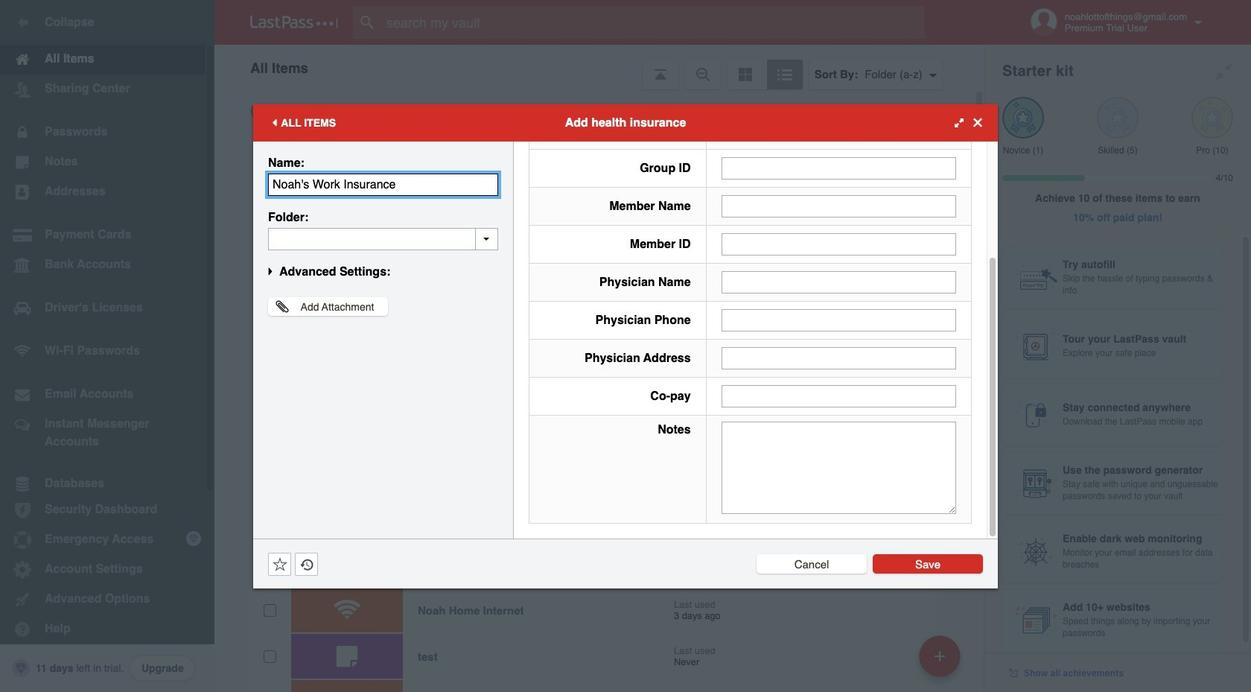 Task type: locate. For each thing, give the bounding box(es) containing it.
main navigation navigation
[[0, 0, 215, 692]]

new item navigation
[[914, 631, 970, 692]]

dialog
[[253, 0, 999, 588]]

Search search field
[[353, 6, 949, 39]]

search my vault text field
[[353, 6, 949, 39]]

None text field
[[722, 195, 957, 217], [268, 228, 499, 250], [722, 347, 957, 369], [722, 385, 957, 407], [722, 195, 957, 217], [268, 228, 499, 250], [722, 347, 957, 369], [722, 385, 957, 407]]

None text field
[[722, 157, 957, 179], [268, 173, 499, 196], [722, 233, 957, 255], [722, 271, 957, 293], [722, 309, 957, 331], [722, 421, 957, 514], [722, 157, 957, 179], [268, 173, 499, 196], [722, 233, 957, 255], [722, 271, 957, 293], [722, 309, 957, 331], [722, 421, 957, 514]]



Task type: describe. For each thing, give the bounding box(es) containing it.
lastpass image
[[250, 16, 338, 29]]

new item image
[[935, 651, 946, 661]]

vault options navigation
[[215, 45, 985, 89]]



